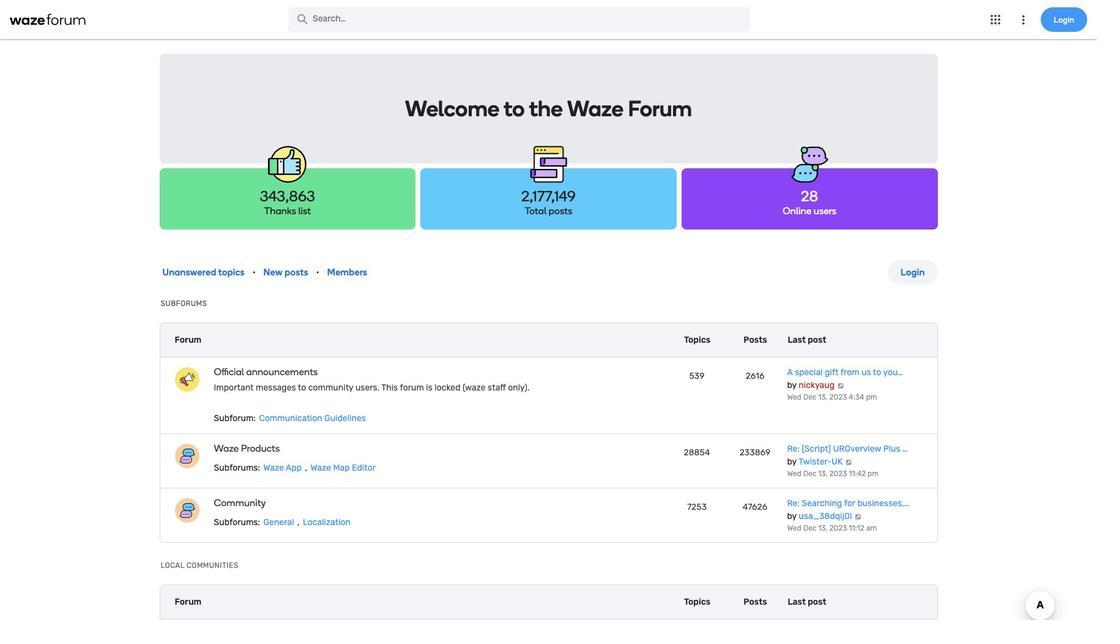Task type: describe. For each thing, give the bounding box(es) containing it.
important
[[214, 383, 254, 393]]

localization
[[303, 517, 351, 528]]

by inside the a special gift from us to you… by nickyaug
[[788, 380, 797, 391]]

11:12
[[849, 524, 865, 533]]

products
[[241, 443, 280, 454]]

special
[[795, 367, 823, 378]]

re: [script] uroverview plus … link
[[788, 444, 908, 454]]

welcome to the waze forum
[[405, 96, 692, 122]]

233869
[[740, 448, 771, 458]]

2 vertical spatial forum
[[175, 597, 202, 607]]

2,177,149 total posts
[[522, 187, 576, 217]]

businesses,…
[[858, 498, 910, 509]]

by inside re: [script] uroverview plus … by twister-uk
[[788, 457, 797, 467]]

28 online users
[[783, 187, 837, 217]]

posts
[[549, 205, 573, 217]]

communities
[[187, 561, 239, 570]]

messages
[[256, 383, 296, 393]]

subforum:
[[214, 413, 256, 424]]

wed dec 13, 2023 11:42 pm
[[788, 470, 879, 478]]

2616
[[746, 371, 765, 381]]

usa_38dqij0l
[[799, 511, 853, 522]]

343,863
[[260, 187, 315, 205]]

1 last from the top
[[788, 335, 806, 345]]

forum locked image
[[175, 367, 199, 392]]

waze left map
[[311, 463, 331, 473]]

waze products link
[[214, 443, 567, 454]]

community link
[[214, 497, 567, 509]]

community
[[214, 497, 266, 509]]

general
[[264, 517, 294, 528]]

the
[[529, 96, 563, 122]]

am
[[867, 524, 877, 533]]

general link
[[262, 517, 295, 528]]

editor
[[352, 463, 376, 473]]

list
[[299, 205, 311, 217]]

[script]
[[802, 444, 831, 454]]

users
[[814, 205, 837, 217]]

subforums: waze app , waze map editor
[[214, 463, 376, 473]]

47626
[[743, 502, 768, 512]]

local
[[161, 561, 185, 570]]

13, for waze products
[[819, 470, 828, 478]]

official announcements important messages to community users. this forum is locked (waze staff only).
[[214, 366, 530, 393]]

1 topics from the top
[[684, 335, 711, 345]]

7253
[[688, 502, 707, 512]]

subforums: for waze products
[[214, 463, 260, 473]]

nickyaug
[[799, 380, 835, 391]]

online
[[783, 205, 812, 217]]

1 post from the top
[[808, 335, 827, 345]]

local communities link
[[161, 561, 239, 570]]

view the latest post image for community
[[855, 514, 862, 520]]

subforums
[[161, 299, 207, 308]]

usa_38dqij0l link
[[799, 511, 853, 522]]

a special gift from us to you… link
[[788, 367, 904, 378]]

subforums: for community
[[214, 517, 260, 528]]

waze right the
[[568, 96, 624, 122]]

re: searching for businesses,… by usa_38dqij0l
[[788, 498, 910, 522]]

wed for community
[[788, 524, 802, 533]]

a special gift from us to you… by nickyaug
[[788, 367, 904, 391]]

is
[[426, 383, 433, 393]]

re: for community
[[788, 498, 800, 509]]

2,177,149
[[522, 187, 576, 205]]

0 vertical spatial to
[[504, 96, 525, 122]]

subforums: general , localization
[[214, 517, 351, 528]]

forum
[[400, 383, 424, 393]]

4:34
[[849, 393, 865, 402]]

re: for waze products
[[788, 444, 800, 454]]

wed dec 13, 2023 11:12 am
[[788, 524, 877, 533]]

gift
[[825, 367, 839, 378]]

wed dec 13, 2023 4:34 pm
[[788, 393, 878, 402]]

thanks
[[264, 205, 296, 217]]

official announcements link
[[214, 366, 567, 378]]

2 post from the top
[[808, 597, 827, 607]]



Task type: vqa. For each thing, say whether or not it's contained in the screenshot.
Posts to the top
yes



Task type: locate. For each thing, give the bounding box(es) containing it.
uk
[[832, 457, 843, 467]]

local communities
[[161, 561, 239, 570]]

waze products
[[214, 443, 280, 454]]

2 subforums: from the top
[[214, 517, 260, 528]]

0 vertical spatial re:
[[788, 444, 800, 454]]

dec for waze products
[[804, 470, 817, 478]]

3 2023 from the top
[[830, 524, 848, 533]]

1 13, from the top
[[819, 393, 828, 402]]

2 vertical spatial 2023
[[830, 524, 848, 533]]

1 posts from the top
[[744, 335, 768, 345]]

twister-uk link
[[799, 457, 843, 467]]

(waze
[[463, 383, 486, 393]]

1 vertical spatial last
[[788, 597, 806, 607]]

to left the
[[504, 96, 525, 122]]

1 vertical spatial wed
[[788, 470, 802, 478]]

pm right 4:34
[[867, 393, 878, 402]]

343,863 thanks list
[[260, 187, 315, 217]]

dec
[[804, 393, 817, 402], [804, 470, 817, 478], [804, 524, 817, 533]]

1 2023 from the top
[[830, 393, 848, 402]]

28
[[802, 187, 819, 205]]

to down announcements
[[298, 383, 306, 393]]

0 vertical spatial dec
[[804, 393, 817, 402]]

2 by from the top
[[788, 457, 797, 467]]

localization link
[[302, 517, 352, 528]]

welcome
[[405, 96, 500, 122]]

pm for official announcements
[[867, 393, 878, 402]]

1 last post from the top
[[788, 335, 827, 345]]

2 last post from the top
[[788, 597, 827, 607]]

2 13, from the top
[[819, 470, 828, 478]]

0 vertical spatial post
[[808, 335, 827, 345]]

0 vertical spatial view the latest post image
[[837, 383, 845, 389]]

app
[[286, 463, 302, 473]]

11:42
[[849, 470, 866, 478]]

dec down usa_38dqij0l
[[804, 524, 817, 533]]

users.
[[356, 383, 380, 393]]

2 vertical spatial dec
[[804, 524, 817, 533]]

1 vertical spatial view the latest post image
[[845, 459, 853, 465]]

subforum: communication guidelines
[[214, 413, 366, 424]]

waze map editor link
[[310, 463, 377, 473]]

posts
[[744, 335, 768, 345], [744, 597, 768, 607]]

0 vertical spatial pm
[[867, 393, 878, 402]]

re: left searching
[[788, 498, 800, 509]]

view the latest post image up 11:12
[[855, 514, 862, 520]]

re: inside re: [script] uroverview plus … by twister-uk
[[788, 444, 800, 454]]

1 vertical spatial forum
[[175, 335, 202, 345]]

13, for community
[[819, 524, 828, 533]]

you…
[[884, 367, 904, 378]]

by left "usa_38dqij0l" link
[[788, 511, 797, 522]]

3 wed from the top
[[788, 524, 802, 533]]

2 vertical spatial view the latest post image
[[855, 514, 862, 520]]

last
[[788, 335, 806, 345], [788, 597, 806, 607]]

for
[[845, 498, 856, 509]]

0 vertical spatial posts
[[744, 335, 768, 345]]

3 13, from the top
[[819, 524, 828, 533]]

to inside the a special gift from us to you… by nickyaug
[[874, 367, 882, 378]]

1 vertical spatial to
[[874, 367, 882, 378]]

1 vertical spatial ,
[[298, 517, 300, 528]]

official
[[214, 366, 244, 378]]

•
[[253, 268, 256, 277], [317, 268, 319, 277]]

2023
[[830, 393, 848, 402], [830, 470, 848, 478], [830, 524, 848, 533]]

re:
[[788, 444, 800, 454], [788, 498, 800, 509]]

2 wed from the top
[[788, 470, 802, 478]]

total
[[525, 205, 547, 217]]

by down a on the bottom right of page
[[788, 380, 797, 391]]

13, down "usa_38dqij0l" link
[[819, 524, 828, 533]]

view the latest post image
[[837, 383, 845, 389], [845, 459, 853, 465], [855, 514, 862, 520]]

searching
[[802, 498, 843, 509]]

3 by from the top
[[788, 511, 797, 522]]

2 horizontal spatial to
[[874, 367, 882, 378]]

view the latest post image right uk
[[845, 459, 853, 465]]

map
[[333, 463, 350, 473]]

post
[[808, 335, 827, 345], [808, 597, 827, 607]]

0 vertical spatial last
[[788, 335, 806, 345]]

,
[[305, 463, 307, 473], [298, 517, 300, 528]]

1 horizontal spatial ,
[[305, 463, 307, 473]]

wed down usa_38dqij0l
[[788, 524, 802, 533]]

wed for waze products
[[788, 470, 802, 478]]

0 vertical spatial 13,
[[819, 393, 828, 402]]

dec down the nickyaug
[[804, 393, 817, 402]]

wed down "twister-"
[[788, 470, 802, 478]]

1 vertical spatial posts
[[744, 597, 768, 607]]

pm for waze products
[[868, 470, 879, 478]]

staff
[[488, 383, 506, 393]]

0 vertical spatial wed
[[788, 393, 802, 402]]

re: inside re: searching for businesses,… by usa_38dqij0l
[[788, 498, 800, 509]]

re: searching for businesses,… link
[[788, 498, 910, 509]]

by inside re: searching for businesses,… by usa_38dqij0l
[[788, 511, 797, 522]]

from
[[841, 367, 860, 378]]

1 by from the top
[[788, 380, 797, 391]]

2 vertical spatial wed
[[788, 524, 802, 533]]

guidelines
[[325, 413, 366, 424]]

subforums: down waze products
[[214, 463, 260, 473]]

0 vertical spatial ,
[[305, 463, 307, 473]]

…
[[903, 444, 908, 454]]

wed down a on the bottom right of page
[[788, 393, 802, 402]]

re: left [script]
[[788, 444, 800, 454]]

1 vertical spatial last post
[[788, 597, 827, 607]]

1 wed from the top
[[788, 393, 802, 402]]

1 horizontal spatial •
[[317, 268, 319, 277]]

0 vertical spatial 2023
[[830, 393, 848, 402]]

to inside official announcements important messages to community users. this forum is locked (waze staff only).
[[298, 383, 306, 393]]

2 posts from the top
[[744, 597, 768, 607]]

this
[[382, 383, 398, 393]]

twister-
[[799, 457, 832, 467]]

2 vertical spatial 13,
[[819, 524, 828, 533]]

to right 'us'
[[874, 367, 882, 378]]

last post
[[788, 335, 827, 345], [788, 597, 827, 607]]

2 re: from the top
[[788, 498, 800, 509]]

0 vertical spatial by
[[788, 380, 797, 391]]

subforums: down community on the bottom
[[214, 517, 260, 528]]

13, down 'nickyaug' link
[[819, 393, 828, 402]]

1 vertical spatial 2023
[[830, 470, 848, 478]]

communication
[[259, 413, 322, 424]]

dec for community
[[804, 524, 817, 533]]

28854
[[684, 448, 711, 458]]

1 horizontal spatial to
[[504, 96, 525, 122]]

only).
[[508, 383, 530, 393]]

3 dec from the top
[[804, 524, 817, 533]]

, right 'app'
[[305, 463, 307, 473]]

2 • from the left
[[317, 268, 319, 277]]

1 vertical spatial 13,
[[819, 470, 828, 478]]

1 • from the left
[[253, 268, 256, 277]]

forum
[[628, 96, 692, 122], [175, 335, 202, 345], [175, 597, 202, 607]]

announcements
[[246, 366, 318, 378]]

uroverview
[[834, 444, 882, 454]]

1 vertical spatial topics
[[684, 597, 711, 607]]

13,
[[819, 393, 828, 402], [819, 470, 828, 478], [819, 524, 828, 533]]

0 horizontal spatial to
[[298, 383, 306, 393]]

0 vertical spatial subforums:
[[214, 463, 260, 473]]

waze down the subforum:
[[214, 443, 239, 454]]

0 vertical spatial last post
[[788, 335, 827, 345]]

waze app link
[[262, 463, 303, 473]]

nickyaug link
[[799, 380, 835, 391]]

wed
[[788, 393, 802, 402], [788, 470, 802, 478], [788, 524, 802, 533]]

1 dec from the top
[[804, 393, 817, 402]]

to
[[504, 96, 525, 122], [874, 367, 882, 378], [298, 383, 306, 393]]

pm right 11:42
[[868, 470, 879, 478]]

2023 left 4:34
[[830, 393, 848, 402]]

0 horizontal spatial ,
[[298, 517, 300, 528]]

locked
[[435, 383, 461, 393]]

2023 for community
[[830, 524, 848, 533]]

2023 down uk
[[830, 470, 848, 478]]

0 horizontal spatial •
[[253, 268, 256, 277]]

1 vertical spatial subforums:
[[214, 517, 260, 528]]

2 topics from the top
[[684, 597, 711, 607]]

2 dec from the top
[[804, 470, 817, 478]]

waze
[[568, 96, 624, 122], [214, 443, 239, 454], [264, 463, 284, 473], [311, 463, 331, 473]]

1 vertical spatial pm
[[868, 470, 879, 478]]

2 vertical spatial by
[[788, 511, 797, 522]]

0 vertical spatial topics
[[684, 335, 711, 345]]

re: [script] uroverview plus … by twister-uk
[[788, 444, 908, 467]]

539
[[690, 371, 705, 381]]

1 vertical spatial post
[[808, 597, 827, 607]]

0 vertical spatial forum
[[628, 96, 692, 122]]

2 2023 from the top
[[830, 470, 848, 478]]

2023 for waze products
[[830, 470, 848, 478]]

2023 down "usa_38dqij0l" link
[[830, 524, 848, 533]]

view the latest post image for waze products
[[845, 459, 853, 465]]

subforums:
[[214, 463, 260, 473], [214, 517, 260, 528]]

waze left 'app'
[[264, 463, 284, 473]]

view the latest post image down 'a special gift from us to you…' link
[[837, 383, 845, 389]]

by
[[788, 380, 797, 391], [788, 457, 797, 467], [788, 511, 797, 522]]

, right general
[[298, 517, 300, 528]]

1 subforums: from the top
[[214, 463, 260, 473]]

1 vertical spatial dec
[[804, 470, 817, 478]]

by left "twister-"
[[788, 457, 797, 467]]

1 vertical spatial by
[[788, 457, 797, 467]]

2 vertical spatial to
[[298, 383, 306, 393]]

1 re: from the top
[[788, 444, 800, 454]]

2 last from the top
[[788, 597, 806, 607]]

us
[[862, 367, 872, 378]]

plus
[[884, 444, 901, 454]]

communication guidelines link
[[258, 413, 367, 424]]

13, down twister-uk link
[[819, 470, 828, 478]]

1 vertical spatial re:
[[788, 498, 800, 509]]

community
[[308, 383, 354, 393]]

dec down "twister-"
[[804, 470, 817, 478]]

a
[[788, 367, 793, 378]]



